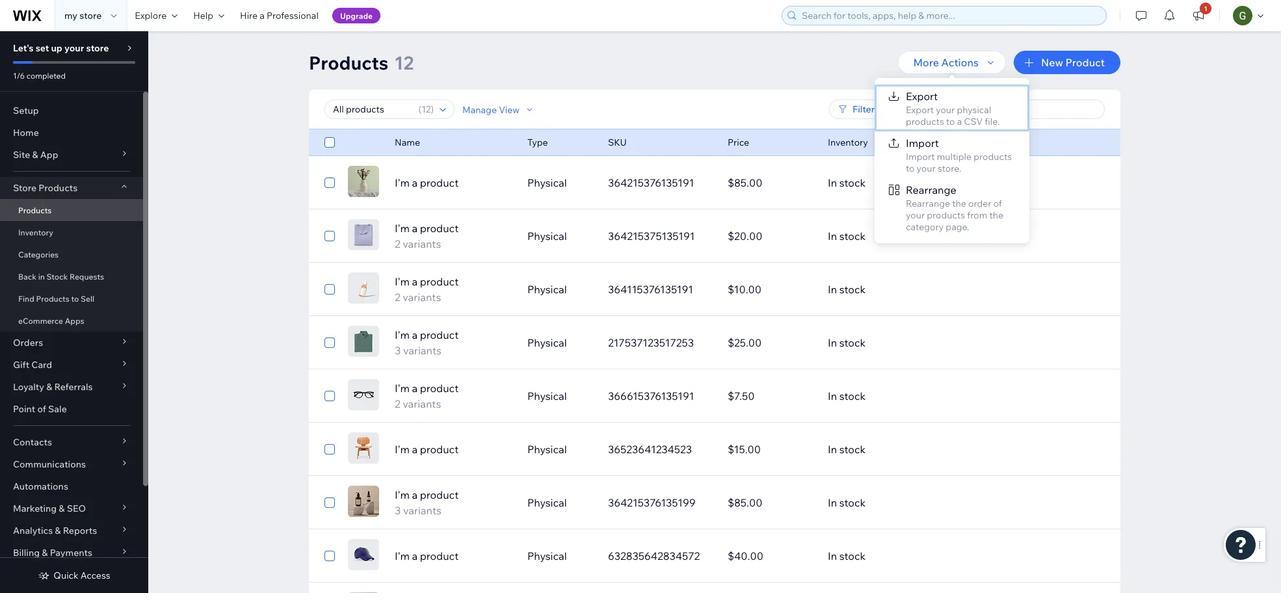 Task type: describe. For each thing, give the bounding box(es) containing it.
364215376135199
[[608, 496, 696, 509]]

products link
[[0, 199, 143, 221]]

$85.00 link for 364215376135191
[[720, 167, 820, 198]]

more actions
[[914, 56, 979, 69]]

2 export from the top
[[906, 104, 934, 115]]

i'm a product 3 variants for 364215376135199
[[395, 489, 459, 517]]

364215375135191
[[608, 230, 695, 243]]

in stock link for 364215375135191
[[820, 221, 1066, 252]]

0 vertical spatial the
[[952, 198, 966, 209]]

$10.00 link
[[720, 274, 820, 305]]

$25.00 link
[[720, 327, 820, 358]]

your inside rearrange rearrange the order of your products from the category page.
[[906, 209, 925, 221]]

i'm a product link for 632835642834572
[[387, 548, 520, 564]]

i'm a product 3 variants for 217537123517253
[[395, 328, 459, 357]]

to inside the export export your physical products to a csv file.
[[946, 116, 955, 127]]

& for marketing
[[59, 503, 65, 514]]

category
[[906, 221, 944, 233]]

632835642834572
[[608, 550, 700, 563]]

manage view button
[[462, 104, 535, 115]]

stock
[[47, 272, 68, 281]]

1
[[1204, 4, 1208, 12]]

card
[[31, 359, 52, 370]]

name
[[395, 137, 420, 148]]

$85.00 for 364215376135191
[[728, 176, 763, 189]]

in
[[38, 272, 45, 281]]

1/6 completed
[[13, 71, 66, 80]]

ecommerce apps link
[[0, 310, 143, 332]]

in stock for 364215376135191
[[828, 176, 866, 189]]

4 product from the top
[[420, 328, 459, 341]]

type
[[528, 137, 548, 148]]

import import multiple products to your store.
[[906, 137, 1012, 174]]

physical for 364215375135191
[[528, 230, 567, 243]]

& for analytics
[[55, 525, 61, 536]]

364215375135191 link
[[600, 221, 720, 252]]

$20.00
[[728, 230, 763, 243]]

help button
[[186, 0, 232, 31]]

$7.50
[[728, 390, 755, 403]]

orders
[[13, 337, 43, 348]]

store products button
[[0, 177, 143, 199]]

0 vertical spatial store
[[79, 10, 102, 21]]

in stock link for 364215376135191
[[820, 167, 1066, 198]]

find products to sell
[[18, 294, 94, 303]]

364115376135191
[[608, 283, 693, 296]]

stock for 366615376135191
[[840, 390, 866, 403]]

billing & payments button
[[0, 542, 143, 564]]

gift card
[[13, 359, 52, 370]]

5 i'm from the top
[[395, 382, 410, 395]]

sku
[[608, 137, 627, 148]]

contacts button
[[0, 431, 143, 453]]

physical link for 364215375135191
[[520, 221, 600, 252]]

stock for 632835642834572
[[840, 550, 866, 563]]

manage
[[462, 104, 497, 115]]

stock for 364215376135199
[[840, 496, 866, 509]]

new product
[[1041, 56, 1105, 69]]

6 product from the top
[[420, 443, 459, 456]]

your inside sidebar element
[[64, 42, 84, 54]]

stock for 364215376135191
[[840, 176, 866, 189]]

site
[[13, 149, 30, 160]]

store.
[[938, 163, 962, 174]]

$15.00
[[728, 443, 761, 456]]

$40.00 link
[[720, 541, 820, 572]]

i'm a product 2 variants for 364115376135191
[[395, 275, 459, 304]]

my
[[64, 10, 77, 21]]

physical for 36523641234523
[[528, 443, 567, 456]]

explore
[[135, 10, 167, 21]]

( 12 )
[[419, 103, 434, 115]]

1/6
[[13, 71, 25, 80]]

1 i'm from the top
[[395, 176, 410, 189]]

1 product from the top
[[420, 176, 459, 189]]

store products
[[13, 182, 78, 194]]

$85.00 link for 364215376135199
[[720, 487, 820, 518]]

8 i'm from the top
[[395, 550, 410, 563]]

export export your physical products to a csv file.
[[906, 90, 1000, 127]]

contacts
[[13, 436, 52, 448]]

billing & payments
[[13, 547, 92, 558]]

quick access button
[[38, 570, 110, 582]]

1 vertical spatial the
[[990, 209, 1004, 221]]

filter button
[[829, 100, 887, 119]]

2 for 366615376135191
[[395, 397, 400, 410]]

loyalty & referrals
[[13, 381, 93, 393]]

5 product from the top
[[420, 382, 459, 395]]

find products to sell link
[[0, 288, 143, 310]]

physical for 366615376135191
[[528, 390, 567, 403]]

analytics & reports
[[13, 525, 97, 536]]

(
[[419, 103, 422, 115]]

site & app button
[[0, 144, 143, 166]]

physical for 364215376135199
[[528, 496, 567, 509]]

menu containing export
[[875, 85, 1030, 237]]

of inside rearrange rearrange the order of your products from the category page.
[[994, 198, 1002, 209]]

in stock for 217537123517253
[[828, 336, 866, 349]]

upgrade button
[[332, 8, 381, 23]]

364215376135199 link
[[600, 487, 720, 518]]

$85.00 for 364215376135199
[[728, 496, 763, 509]]

upgrade
[[340, 11, 373, 20]]

let's
[[13, 42, 34, 54]]

page.
[[946, 221, 970, 233]]

home link
[[0, 122, 143, 144]]

automations
[[13, 481, 68, 492]]

back in stock requests
[[18, 272, 104, 281]]

in stock for 364215375135191
[[828, 230, 866, 243]]

i'm a product for 364215376135191
[[395, 176, 459, 189]]

2 product from the top
[[420, 222, 459, 235]]

1 horizontal spatial inventory
[[828, 137, 868, 148]]

1 export from the top
[[906, 90, 938, 103]]

Search... field
[[965, 100, 1101, 118]]

12 for ( 12 )
[[422, 103, 431, 115]]

in for 632835642834572
[[828, 550, 837, 563]]

more actions button
[[898, 51, 1006, 74]]

order
[[969, 198, 992, 209]]

more
[[914, 56, 939, 69]]

from
[[967, 209, 988, 221]]

file.
[[985, 116, 1000, 127]]

products inside rearrange rearrange the order of your products from the category page.
[[927, 209, 965, 221]]

2 for 364215375135191
[[395, 237, 400, 250]]

2 import from the top
[[906, 151, 935, 162]]

sell
[[81, 294, 94, 303]]

variants for 364115376135191
[[403, 291, 441, 304]]

to inside import import multiple products to your store.
[[906, 163, 915, 174]]

analytics
[[13, 525, 53, 536]]

8 product from the top
[[420, 550, 459, 563]]

in stock link for 364115376135191
[[820, 274, 1066, 305]]

new product button
[[1014, 51, 1121, 74]]

csv
[[964, 116, 983, 127]]

& for billing
[[42, 547, 48, 558]]

in stock for 632835642834572
[[828, 550, 866, 563]]

364215376135191
[[608, 176, 694, 189]]

ecommerce apps
[[18, 316, 84, 326]]

hire a professional
[[240, 10, 319, 21]]

stock for 217537123517253
[[840, 336, 866, 349]]

point of sale link
[[0, 398, 143, 420]]

2 i'm from the top
[[395, 222, 410, 235]]

1 import from the top
[[906, 137, 939, 150]]

$25.00
[[728, 336, 762, 349]]

& for site
[[32, 149, 38, 160]]

4 i'm from the top
[[395, 328, 410, 341]]

$20.00 link
[[720, 221, 820, 252]]

3 for 217537123517253
[[395, 344, 401, 357]]

find
[[18, 294, 34, 303]]



Task type: locate. For each thing, give the bounding box(es) containing it.
referrals
[[54, 381, 93, 393]]

1 vertical spatial i'm a product
[[395, 443, 459, 456]]

in stock link for 364215376135199
[[820, 487, 1066, 518]]

rearrange rearrange the order of your products from the category page.
[[906, 183, 1004, 233]]

& left seo
[[59, 503, 65, 514]]

products inside the export export your physical products to a csv file.
[[906, 116, 944, 127]]

0 vertical spatial products
[[906, 116, 944, 127]]

1 i'm a product 2 variants from the top
[[395, 222, 459, 250]]

1 $85.00 link from the top
[[720, 167, 820, 198]]

$40.00
[[728, 550, 764, 563]]

2 in stock link from the top
[[820, 221, 1066, 252]]

new
[[1041, 56, 1063, 69]]

3 physical from the top
[[528, 283, 567, 296]]

5 variants from the top
[[403, 504, 442, 517]]

in stock link
[[820, 167, 1066, 198], [820, 221, 1066, 252], [820, 274, 1066, 305], [820, 327, 1066, 358], [820, 381, 1066, 412], [820, 434, 1066, 465], [820, 487, 1066, 518], [820, 541, 1066, 572]]

4 in stock from the top
[[828, 336, 866, 349]]

1 i'm a product link from the top
[[387, 175, 520, 191]]

in stock for 36523641234523
[[828, 443, 866, 456]]

physical for 364115376135191
[[528, 283, 567, 296]]

12 left manage
[[422, 103, 431, 115]]

7 stock from the top
[[840, 496, 866, 509]]

setup link
[[0, 100, 143, 122]]

2 vertical spatial i'm a product 2 variants
[[395, 382, 459, 410]]

your
[[64, 42, 84, 54], [936, 104, 955, 115], [917, 163, 936, 174], [906, 209, 925, 221]]

variants for 366615376135191
[[403, 397, 441, 410]]

3 for 364215376135199
[[395, 504, 401, 517]]

physical link for 36523641234523
[[520, 434, 600, 465]]

automations link
[[0, 475, 143, 498]]

store down my store
[[86, 42, 109, 54]]

2 i'm a product 2 variants from the top
[[395, 275, 459, 304]]

2 stock from the top
[[840, 230, 866, 243]]

3 physical link from the top
[[520, 274, 600, 305]]

physical for 217537123517253
[[528, 336, 567, 349]]

products up products link
[[39, 182, 78, 194]]

physical link for 217537123517253
[[520, 327, 600, 358]]

2 vertical spatial 2
[[395, 397, 400, 410]]

7 in from the top
[[828, 496, 837, 509]]

in stock link for 366615376135191
[[820, 381, 1066, 412]]

to left csv
[[946, 116, 955, 127]]

1 stock from the top
[[840, 176, 866, 189]]

$10.00
[[728, 283, 762, 296]]

3 i'm a product 2 variants from the top
[[395, 382, 459, 410]]

0 vertical spatial $85.00
[[728, 176, 763, 189]]

4 in stock link from the top
[[820, 327, 1066, 358]]

1 vertical spatial store
[[86, 42, 109, 54]]

6 physical from the top
[[528, 443, 567, 456]]

1 variants from the top
[[403, 237, 441, 250]]

in for 36523641234523
[[828, 443, 837, 456]]

i'm a product 2 variants for 364215375135191
[[395, 222, 459, 250]]

your left store.
[[917, 163, 936, 174]]

3 stock from the top
[[840, 283, 866, 296]]

2 in stock from the top
[[828, 230, 866, 243]]

rearrange up category
[[906, 198, 950, 209]]

payments
[[50, 547, 92, 558]]

6 stock from the top
[[840, 443, 866, 456]]

sale
[[48, 403, 67, 415]]

0 vertical spatial import
[[906, 137, 939, 150]]

364215376135191 link
[[600, 167, 720, 198]]

7 in stock from the top
[[828, 496, 866, 509]]

rearrange down store.
[[906, 183, 957, 196]]

2 vertical spatial products
[[927, 209, 965, 221]]

professional
[[267, 10, 319, 21]]

6 in stock link from the top
[[820, 434, 1066, 465]]

in stock link for 632835642834572
[[820, 541, 1066, 572]]

1 vertical spatial i'm a product link
[[387, 442, 520, 457]]

rearrange
[[906, 183, 957, 196], [906, 198, 950, 209]]

physical link for 364115376135191
[[520, 274, 600, 305]]

1 i'm a product 3 variants from the top
[[395, 328, 459, 357]]

1 in from the top
[[828, 176, 837, 189]]

inventory down filter button
[[828, 137, 868, 148]]

0 horizontal spatial of
[[37, 403, 46, 415]]

$85.00 up $40.00
[[728, 496, 763, 509]]

& right loyalty
[[46, 381, 52, 393]]

in stock
[[828, 176, 866, 189], [828, 230, 866, 243], [828, 283, 866, 296], [828, 336, 866, 349], [828, 390, 866, 403], [828, 443, 866, 456], [828, 496, 866, 509], [828, 550, 866, 563]]

in stock for 364215376135199
[[828, 496, 866, 509]]

physical link for 366615376135191
[[520, 381, 600, 412]]

i'm a product 2 variants
[[395, 222, 459, 250], [395, 275, 459, 304], [395, 382, 459, 410]]

0 horizontal spatial the
[[952, 198, 966, 209]]

7 i'm from the top
[[395, 489, 410, 502]]

0 vertical spatial rearrange
[[906, 183, 957, 196]]

i'm a product 2 variants for 366615376135191
[[395, 382, 459, 410]]

categories link
[[0, 243, 143, 265]]

0 vertical spatial of
[[994, 198, 1002, 209]]

364115376135191 link
[[600, 274, 720, 305]]

0 vertical spatial i'm a product
[[395, 176, 459, 189]]

inventory up categories at top
[[18, 227, 53, 237]]

0 vertical spatial to
[[946, 116, 955, 127]]

in
[[828, 176, 837, 189], [828, 230, 837, 243], [828, 283, 837, 296], [828, 336, 837, 349], [828, 390, 837, 403], [828, 443, 837, 456], [828, 496, 837, 509], [828, 550, 837, 563]]

communications
[[13, 459, 86, 470]]

multiple
[[937, 151, 972, 162]]

products down the 'store'
[[18, 205, 52, 215]]

the left the "order"
[[952, 198, 966, 209]]

filter
[[853, 103, 875, 115]]

physical link for 364215376135191
[[520, 167, 600, 198]]

2 i'm a product link from the top
[[387, 442, 520, 457]]

your left physical
[[936, 104, 955, 115]]

physical link for 364215376135199
[[520, 487, 600, 518]]

variants for 217537123517253
[[403, 344, 442, 357]]

3 in from the top
[[828, 283, 837, 296]]

$7.50 link
[[720, 381, 820, 412]]

sidebar element
[[0, 31, 148, 593]]

1 vertical spatial of
[[37, 403, 46, 415]]

back
[[18, 272, 36, 281]]

0 horizontal spatial to
[[71, 294, 79, 303]]

in for 364215376135199
[[828, 496, 837, 509]]

6 physical link from the top
[[520, 434, 600, 465]]

$85.00 link
[[720, 167, 820, 198], [720, 487, 820, 518]]

import left multiple
[[906, 151, 935, 162]]

1 horizontal spatial 12
[[422, 103, 431, 115]]

1 physical from the top
[[528, 176, 567, 189]]

& inside popup button
[[46, 381, 52, 393]]

apps
[[65, 316, 84, 326]]

0 vertical spatial inventory
[[828, 137, 868, 148]]

2 rearrange from the top
[[906, 198, 950, 209]]

hire
[[240, 10, 258, 21]]

menu
[[875, 85, 1030, 237]]

5 physical from the top
[[528, 390, 567, 403]]

366615376135191 link
[[600, 381, 720, 412]]

your right up on the left top of page
[[64, 42, 84, 54]]

8 in stock from the top
[[828, 550, 866, 563]]

7 product from the top
[[420, 489, 459, 502]]

8 stock from the top
[[840, 550, 866, 563]]

of right the "order"
[[994, 198, 1002, 209]]

export
[[906, 90, 938, 103], [906, 104, 934, 115]]

your inside import import multiple products to your store.
[[917, 163, 936, 174]]

Search for tools, apps, help & more... field
[[798, 7, 1103, 25]]

5 in stock link from the top
[[820, 381, 1066, 412]]

2 variants from the top
[[403, 291, 441, 304]]

1 $85.00 from the top
[[728, 176, 763, 189]]

in stock for 364115376135191
[[828, 283, 866, 296]]

marketing & seo button
[[0, 498, 143, 520]]

marketing & seo
[[13, 503, 86, 514]]

set
[[36, 42, 49, 54]]

to left store.
[[906, 163, 915, 174]]

marketing
[[13, 503, 57, 514]]

2 horizontal spatial to
[[946, 116, 955, 127]]

1 horizontal spatial to
[[906, 163, 915, 174]]

your up category
[[906, 209, 925, 221]]

stock for 364115376135191
[[840, 283, 866, 296]]

0 vertical spatial 3
[[395, 344, 401, 357]]

1 vertical spatial to
[[906, 163, 915, 174]]

of left sale
[[37, 403, 46, 415]]

your inside the export export your physical products to a csv file.
[[936, 104, 955, 115]]

a inside the export export your physical products to a csv file.
[[957, 116, 962, 127]]

products up page.
[[927, 209, 965, 221]]

& right 'site'
[[32, 149, 38, 160]]

inventory inside "link"
[[18, 227, 53, 237]]

1 vertical spatial i'm a product 2 variants
[[395, 275, 459, 304]]

in stock link for 217537123517253
[[820, 327, 1066, 358]]

in for 366615376135191
[[828, 390, 837, 403]]

2 2 from the top
[[395, 291, 400, 304]]

1 vertical spatial inventory
[[18, 227, 53, 237]]

in stock link for 36523641234523
[[820, 434, 1066, 465]]

2 vertical spatial i'm a product
[[395, 550, 459, 563]]

loyalty
[[13, 381, 44, 393]]

0 vertical spatial $85.00 link
[[720, 167, 820, 198]]

$15.00 link
[[720, 434, 820, 465]]

3 i'm from the top
[[395, 275, 410, 288]]

1 button
[[1185, 0, 1213, 31]]

physical for 632835642834572
[[528, 550, 567, 563]]

)
[[431, 103, 434, 115]]

i'm a product link
[[387, 175, 520, 191], [387, 442, 520, 457], [387, 548, 520, 564]]

7 in stock link from the top
[[820, 487, 1066, 518]]

products inside popup button
[[39, 182, 78, 194]]

0 vertical spatial export
[[906, 90, 938, 103]]

1 vertical spatial 2
[[395, 291, 400, 304]]

$85.00 link down price
[[720, 167, 820, 198]]

8 physical from the top
[[528, 550, 567, 563]]

3 variants from the top
[[403, 344, 442, 357]]

0 horizontal spatial 12
[[394, 51, 414, 74]]

1 horizontal spatial of
[[994, 198, 1002, 209]]

point
[[13, 403, 35, 415]]

2 $85.00 link from the top
[[720, 487, 820, 518]]

4 in from the top
[[828, 336, 837, 349]]

4 physical link from the top
[[520, 327, 600, 358]]

& right billing
[[42, 547, 48, 558]]

1 vertical spatial rearrange
[[906, 198, 950, 209]]

i'm a product for 36523641234523
[[395, 443, 459, 456]]

5 stock from the top
[[840, 390, 866, 403]]

point of sale
[[13, 403, 67, 415]]

in for 364115376135191
[[828, 283, 837, 296]]

2 for 364115376135191
[[395, 291, 400, 304]]

217537123517253
[[608, 336, 694, 349]]

the
[[952, 198, 966, 209], [990, 209, 1004, 221]]

2 $85.00 from the top
[[728, 496, 763, 509]]

quick access
[[54, 570, 110, 581]]

physical link for 632835642834572
[[520, 541, 600, 572]]

variants for 364215376135199
[[403, 504, 442, 517]]

import up multiple
[[906, 137, 939, 150]]

$85.00 down price
[[728, 176, 763, 189]]

2 vertical spatial to
[[71, 294, 79, 303]]

& left reports
[[55, 525, 61, 536]]

3 i'm a product link from the top
[[387, 548, 520, 564]]

2 physical link from the top
[[520, 221, 600, 252]]

12 up unsaved view field
[[394, 51, 414, 74]]

36523641234523
[[608, 443, 692, 456]]

store right my
[[79, 10, 102, 21]]

1 vertical spatial 3
[[395, 504, 401, 517]]

217537123517253 link
[[600, 327, 720, 358]]

up
[[51, 42, 62, 54]]

reports
[[63, 525, 97, 536]]

3 product from the top
[[420, 275, 459, 288]]

1 vertical spatial $85.00 link
[[720, 487, 820, 518]]

3 i'm a product from the top
[[395, 550, 459, 563]]

gift card button
[[0, 354, 143, 376]]

2 vertical spatial i'm a product link
[[387, 548, 520, 564]]

None checkbox
[[325, 135, 335, 150], [325, 228, 335, 244], [325, 388, 335, 404], [325, 495, 335, 511], [325, 135, 335, 150], [325, 228, 335, 244], [325, 388, 335, 404], [325, 495, 335, 511]]

inventory link
[[0, 221, 143, 243]]

1 2 from the top
[[395, 237, 400, 250]]

physical for 364215376135191
[[528, 176, 567, 189]]

1 3 from the top
[[395, 344, 401, 357]]

orders button
[[0, 332, 143, 354]]

completed
[[27, 71, 66, 80]]

1 vertical spatial import
[[906, 151, 935, 162]]

products down upgrade button at left
[[309, 51, 388, 74]]

6 in from the top
[[828, 443, 837, 456]]

8 physical link from the top
[[520, 541, 600, 572]]

stock for 36523641234523
[[840, 443, 866, 456]]

requests
[[70, 272, 104, 281]]

6 i'm from the top
[[395, 443, 410, 456]]

back in stock requests link
[[0, 265, 143, 288]]

0 vertical spatial i'm a product link
[[387, 175, 520, 191]]

hire a professional link
[[232, 0, 326, 31]]

to inside sidebar element
[[71, 294, 79, 303]]

4 physical from the top
[[528, 336, 567, 349]]

1 i'm a product from the top
[[395, 176, 459, 189]]

2 in from the top
[[828, 230, 837, 243]]

0 vertical spatial i'm a product 2 variants
[[395, 222, 459, 250]]

the right from
[[990, 209, 1004, 221]]

1 vertical spatial export
[[906, 104, 934, 115]]

3 2 from the top
[[395, 397, 400, 410]]

1 vertical spatial products
[[974, 151, 1012, 162]]

products
[[309, 51, 388, 74], [39, 182, 78, 194], [18, 205, 52, 215], [36, 294, 69, 303]]

to left sell
[[71, 294, 79, 303]]

i'm a product link for 36523641234523
[[387, 442, 520, 457]]

8 in from the top
[[828, 550, 837, 563]]

4 variants from the top
[[403, 397, 441, 410]]

inventory
[[828, 137, 868, 148], [18, 227, 53, 237]]

1 vertical spatial 12
[[422, 103, 431, 115]]

5 in stock from the top
[[828, 390, 866, 403]]

gift
[[13, 359, 29, 370]]

analytics & reports button
[[0, 520, 143, 542]]

0 horizontal spatial inventory
[[18, 227, 53, 237]]

1 physical link from the top
[[520, 167, 600, 198]]

5 physical link from the top
[[520, 381, 600, 412]]

3 in stock from the top
[[828, 283, 866, 296]]

4 stock from the top
[[840, 336, 866, 349]]

1 rearrange from the top
[[906, 183, 957, 196]]

in for 217537123517253
[[828, 336, 837, 349]]

i'm
[[395, 176, 410, 189], [395, 222, 410, 235], [395, 275, 410, 288], [395, 328, 410, 341], [395, 382, 410, 395], [395, 443, 410, 456], [395, 489, 410, 502], [395, 550, 410, 563]]

1 in stock from the top
[[828, 176, 866, 189]]

products down file.
[[974, 151, 1012, 162]]

in stock for 366615376135191
[[828, 390, 866, 403]]

7 physical link from the top
[[520, 487, 600, 518]]

in for 364215375135191
[[828, 230, 837, 243]]

8 in stock link from the top
[[820, 541, 1066, 572]]

7 physical from the top
[[528, 496, 567, 509]]

12 for products 12
[[394, 51, 414, 74]]

i'm a product link for 364215376135191
[[387, 175, 520, 191]]

i'm a product for 632835642834572
[[395, 550, 459, 563]]

variants for 364215375135191
[[403, 237, 441, 250]]

0 vertical spatial 12
[[394, 51, 414, 74]]

0 vertical spatial i'm a product 3 variants
[[395, 328, 459, 357]]

stock
[[840, 176, 866, 189], [840, 230, 866, 243], [840, 283, 866, 296], [840, 336, 866, 349], [840, 390, 866, 403], [840, 443, 866, 456], [840, 496, 866, 509], [840, 550, 866, 563]]

products inside import import multiple products to your store.
[[974, 151, 1012, 162]]

1 in stock link from the top
[[820, 167, 1066, 198]]

stock for 364215375135191
[[840, 230, 866, 243]]

Unsaved view field
[[329, 100, 415, 118]]

& for loyalty
[[46, 381, 52, 393]]

0 vertical spatial 2
[[395, 237, 400, 250]]

site & app
[[13, 149, 58, 160]]

2 physical from the top
[[528, 230, 567, 243]]

None checkbox
[[325, 175, 335, 191], [325, 282, 335, 297], [325, 335, 335, 351], [325, 442, 335, 457], [325, 548, 335, 564], [325, 175, 335, 191], [325, 282, 335, 297], [325, 335, 335, 351], [325, 442, 335, 457], [325, 548, 335, 564]]

2 i'm a product 3 variants from the top
[[395, 489, 459, 517]]

products up multiple
[[906, 116, 944, 127]]

in for 364215376135191
[[828, 176, 837, 189]]

1 horizontal spatial the
[[990, 209, 1004, 221]]

36523641234523 link
[[600, 434, 720, 465]]

2 i'm a product from the top
[[395, 443, 459, 456]]

$85.00 link down the $15.00 link
[[720, 487, 820, 518]]

5 in from the top
[[828, 390, 837, 403]]

1 vertical spatial $85.00
[[728, 496, 763, 509]]

2 3 from the top
[[395, 504, 401, 517]]

of
[[994, 198, 1002, 209], [37, 403, 46, 415]]

6 in stock from the top
[[828, 443, 866, 456]]

quick
[[54, 570, 78, 581]]

1 vertical spatial i'm a product 3 variants
[[395, 489, 459, 517]]

of inside point of sale link
[[37, 403, 46, 415]]

3 in stock link from the top
[[820, 274, 1066, 305]]

home
[[13, 127, 39, 138]]

products up ecommerce apps
[[36, 294, 69, 303]]

store inside sidebar element
[[86, 42, 109, 54]]



Task type: vqa. For each thing, say whether or not it's contained in the screenshot.


